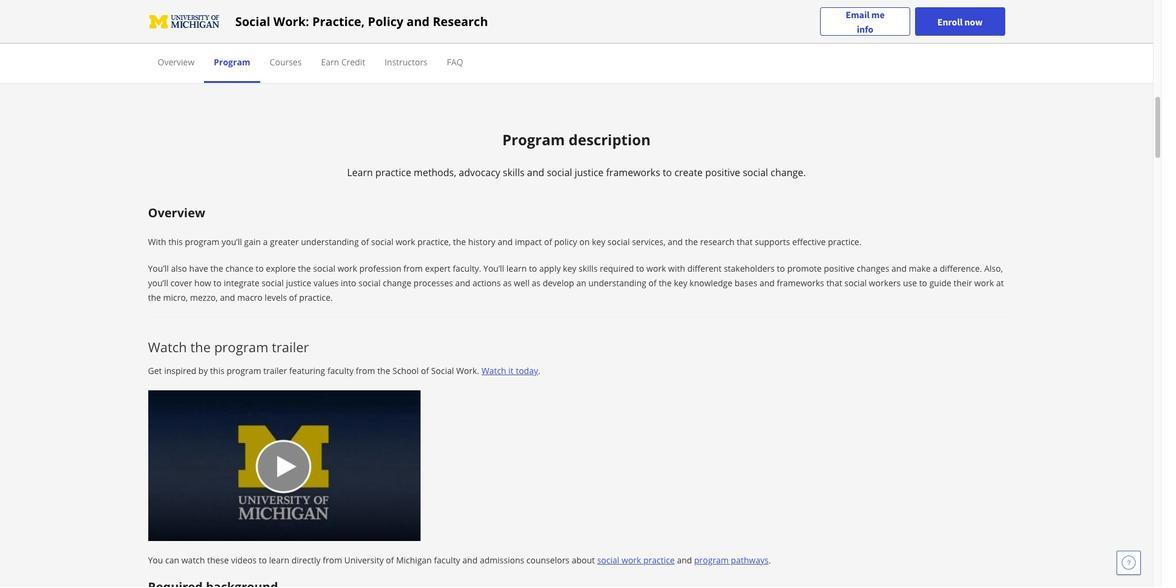 Task type: locate. For each thing, give the bounding box(es) containing it.
greater
[[270, 236, 299, 248]]

1 vertical spatial watch
[[482, 365, 507, 377]]

key up develop
[[563, 263, 577, 275]]

1 vertical spatial you'll
[[148, 278, 168, 289]]

1 vertical spatial justice
[[286, 278, 312, 289]]

0 horizontal spatial understanding
[[301, 236, 359, 248]]

0 horizontal spatial faculty
[[328, 365, 354, 377]]

trailer left featuring
[[264, 365, 287, 377]]

faculty right featuring
[[328, 365, 354, 377]]

change
[[383, 278, 412, 289]]

get
[[148, 365, 162, 377]]

understanding down required
[[589, 278, 647, 289]]

positive
[[706, 166, 741, 179], [825, 263, 855, 275]]

with
[[148, 236, 166, 248]]

1 vertical spatial this
[[210, 365, 225, 377]]

program up have
[[185, 236, 220, 248]]

2 horizontal spatial from
[[404, 263, 423, 275]]

and down program description
[[527, 166, 545, 179]]

learn up "well"
[[507, 263, 527, 275]]

frameworks down description
[[607, 166, 661, 179]]

from for of
[[323, 555, 342, 566]]

from right directly
[[323, 555, 342, 566]]

to
[[663, 166, 672, 179], [256, 263, 264, 275], [529, 263, 537, 275], [637, 263, 645, 275], [777, 263, 786, 275], [214, 278, 222, 289], [920, 278, 928, 289], [259, 555, 267, 566]]

watch left it on the left
[[482, 365, 507, 377]]

practice
[[376, 166, 411, 179], [644, 555, 675, 566]]

email me info
[[846, 8, 885, 35]]

cover
[[171, 278, 192, 289]]

0 horizontal spatial this
[[168, 236, 183, 248]]

0 vertical spatial that
[[737, 236, 753, 248]]

0 horizontal spatial practice.
[[299, 292, 333, 304]]

faq
[[447, 56, 464, 68]]

0 vertical spatial this
[[168, 236, 183, 248]]

0 vertical spatial .
[[538, 365, 541, 377]]

overview link
[[158, 56, 195, 68]]

to right chance
[[256, 263, 264, 275]]

0 vertical spatial learn
[[507, 263, 527, 275]]

you'll up actions
[[484, 263, 505, 275]]

these
[[207, 555, 229, 566]]

understanding inside you'll also have the chance to explore the social work profession from expert faculty. you'll learn to apply key skills required to work with different stakeholders to promote positive changes and make a difference. also, you'll cover how to integrate social justice values into social change processes and actions as well as develop an understanding of the key knowledge bases and frameworks that social workers use to guide their work at the micro, mezzo, and macro levels of practice.
[[589, 278, 647, 289]]

program
[[214, 56, 251, 68], [503, 130, 565, 150]]

instructors
[[385, 56, 428, 68]]

values
[[314, 278, 339, 289]]

1 vertical spatial .
[[769, 555, 771, 566]]

learn
[[507, 263, 527, 275], [269, 555, 290, 566]]

1 horizontal spatial from
[[356, 365, 375, 377]]

that up stakeholders on the top right of page
[[737, 236, 753, 248]]

you'll left also
[[148, 263, 169, 275]]

2 you'll from the left
[[484, 263, 505, 275]]

overview up with
[[148, 205, 205, 221]]

from left school
[[356, 365, 375, 377]]

as left "well"
[[503, 278, 512, 289]]

research
[[701, 236, 735, 248]]

istock 1171197270 image
[[595, 0, 988, 44]]

1 horizontal spatial a
[[934, 263, 938, 275]]

school
[[393, 365, 419, 377]]

0 vertical spatial watch
[[148, 338, 187, 356]]

social
[[235, 13, 271, 29], [431, 365, 454, 377]]

work:
[[274, 13, 309, 29]]

1 horizontal spatial justice
[[575, 166, 604, 179]]

1 horizontal spatial program
[[503, 130, 565, 150]]

1 vertical spatial positive
[[825, 263, 855, 275]]

workers
[[870, 278, 901, 289]]

skills up an
[[579, 263, 598, 275]]

social up the values
[[313, 263, 336, 275]]

0 horizontal spatial watch
[[148, 338, 187, 356]]

change.
[[771, 166, 806, 179]]

1 horizontal spatial learn
[[507, 263, 527, 275]]

0 horizontal spatial from
[[323, 555, 342, 566]]

to right required
[[637, 263, 645, 275]]

a up guide in the top of the page
[[934, 263, 938, 275]]

work left practice, on the top of the page
[[396, 236, 416, 248]]

1 vertical spatial key
[[563, 263, 577, 275]]

frameworks
[[607, 166, 661, 179], [777, 278, 825, 289]]

overview down university of michigan image
[[158, 56, 195, 68]]

with
[[669, 263, 686, 275]]

0 vertical spatial a
[[263, 236, 268, 248]]

micro,
[[163, 292, 188, 304]]

1 vertical spatial that
[[827, 278, 843, 289]]

skills inside you'll also have the chance to explore the social work profession from expert faculty. you'll learn to apply key skills required to work with different stakeholders to promote positive changes and make a difference. also, you'll cover how to integrate social justice values into social change processes and actions as well as develop an understanding of the key knowledge bases and frameworks that social workers use to guide their work at the micro, mezzo, and macro levels of practice.
[[579, 263, 598, 275]]

0 vertical spatial positive
[[706, 166, 741, 179]]

1 vertical spatial understanding
[[589, 278, 647, 289]]

0 horizontal spatial that
[[737, 236, 753, 248]]

social left work.
[[431, 365, 454, 377]]

1 vertical spatial program
[[503, 130, 565, 150]]

0 horizontal spatial frameworks
[[607, 166, 661, 179]]

faculty right "michigan" on the left of the page
[[434, 555, 461, 566]]

understanding
[[301, 236, 359, 248], [589, 278, 647, 289]]

watch up get at left
[[148, 338, 187, 356]]

social up levels
[[262, 278, 284, 289]]

program for program description
[[503, 130, 565, 150]]

0 vertical spatial from
[[404, 263, 423, 275]]

.
[[538, 365, 541, 377], [769, 555, 771, 566]]

0 horizontal spatial social
[[235, 13, 271, 29]]

1 horizontal spatial .
[[769, 555, 771, 566]]

2 horizontal spatial key
[[674, 278, 688, 289]]

social left work:
[[235, 13, 271, 29]]

0 horizontal spatial program
[[214, 56, 251, 68]]

0 vertical spatial practice
[[376, 166, 411, 179]]

practice,
[[418, 236, 451, 248]]

that
[[737, 236, 753, 248], [827, 278, 843, 289]]

program down watch the program trailer
[[227, 365, 261, 377]]

as right "well"
[[532, 278, 541, 289]]

this right with
[[168, 236, 183, 248]]

0 horizontal spatial you'll
[[148, 263, 169, 275]]

practice. down the values
[[299, 292, 333, 304]]

gain
[[244, 236, 261, 248]]

learn
[[347, 166, 373, 179]]

program
[[185, 236, 220, 248], [214, 338, 269, 356], [227, 365, 261, 377], [695, 555, 729, 566]]

develop
[[543, 278, 575, 289]]

1 horizontal spatial practice
[[644, 555, 675, 566]]

1 horizontal spatial understanding
[[589, 278, 647, 289]]

and left admissions
[[463, 555, 478, 566]]

1 vertical spatial faculty
[[434, 555, 461, 566]]

about
[[572, 555, 595, 566]]

social right about
[[598, 555, 620, 566]]

program up 'learn practice methods, advocacy skills and social justice frameworks to create positive social change.'
[[503, 130, 565, 150]]

the left school
[[378, 365, 391, 377]]

0 horizontal spatial justice
[[286, 278, 312, 289]]

to right videos
[[259, 555, 267, 566]]

practice. inside you'll also have the chance to explore the social work profession from expert faculty. you'll learn to apply key skills required to work with different stakeholders to promote positive changes and make a difference. also, you'll cover how to integrate social justice values into social change processes and actions as well as develop an understanding of the key knowledge bases and frameworks that social workers use to guide their work at the micro, mezzo, and macro levels of practice.
[[299, 292, 333, 304]]

social down profession on the top left of page
[[359, 278, 381, 289]]

0 horizontal spatial practice
[[376, 166, 411, 179]]

justice down program description
[[575, 166, 604, 179]]

program left courses
[[214, 56, 251, 68]]

0 vertical spatial justice
[[575, 166, 604, 179]]

learn left directly
[[269, 555, 290, 566]]

the up by
[[191, 338, 211, 356]]

1 vertical spatial practice
[[644, 555, 675, 566]]

positive inside you'll also have the chance to explore the social work profession from expert faculty. you'll learn to apply key skills required to work with different stakeholders to promote positive changes and make a difference. also, you'll cover how to integrate social justice values into social change processes and actions as well as develop an understanding of the key knowledge bases and frameworks that social workers use to guide their work at the micro, mezzo, and macro levels of practice.
[[825, 263, 855, 275]]

positive right create on the right top of page
[[706, 166, 741, 179]]

also,
[[985, 263, 1004, 275]]

understanding up the values
[[301, 236, 359, 248]]

you'll up micro,
[[148, 278, 168, 289]]

0 vertical spatial you'll
[[222, 236, 242, 248]]

learn practice methods, advocacy skills and social justice frameworks to create positive social change.
[[347, 166, 806, 179]]

practice. right effective
[[829, 236, 862, 248]]

work
[[396, 236, 416, 248], [338, 263, 357, 275], [647, 263, 667, 275], [975, 278, 995, 289], [622, 555, 642, 566]]

that left 'workers'
[[827, 278, 843, 289]]

you'll inside you'll also have the chance to explore the social work profession from expert faculty. you'll learn to apply key skills required to work with different stakeholders to promote positive changes and make a difference. also, you'll cover how to integrate social justice values into social change processes and actions as well as develop an understanding of the key knowledge bases and frameworks that social workers use to guide their work at the micro, mezzo, and macro levels of practice.
[[148, 278, 168, 289]]

social left change.
[[743, 166, 769, 179]]

1 vertical spatial practice.
[[299, 292, 333, 304]]

me
[[872, 8, 885, 20]]

research
[[433, 13, 488, 29]]

and down faculty.
[[456, 278, 471, 289]]

that inside you'll also have the chance to explore the social work profession from expert faculty. you'll learn to apply key skills required to work with different stakeholders to promote positive changes and make a difference. also, you'll cover how to integrate social justice values into social change processes and actions as well as develop an understanding of the key knowledge bases and frameworks that social workers use to guide their work at the micro, mezzo, and macro levels of practice.
[[827, 278, 843, 289]]

key down the with on the right
[[674, 278, 688, 289]]

and right the services,
[[668, 236, 683, 248]]

of
[[361, 236, 369, 248], [544, 236, 552, 248], [649, 278, 657, 289], [289, 292, 297, 304], [421, 365, 429, 377], [386, 555, 394, 566]]

policy
[[368, 13, 404, 29]]

0 vertical spatial frameworks
[[607, 166, 661, 179]]

1 vertical spatial a
[[934, 263, 938, 275]]

the left research
[[686, 236, 698, 248]]

required
[[600, 263, 634, 275]]

1 vertical spatial skills
[[579, 263, 598, 275]]

frameworks down promote
[[777, 278, 825, 289]]

from up the change
[[404, 263, 423, 275]]

1 vertical spatial learn
[[269, 555, 290, 566]]

from
[[404, 263, 423, 275], [356, 365, 375, 377], [323, 555, 342, 566]]

1 horizontal spatial skills
[[579, 263, 598, 275]]

positive left 'changes'
[[825, 263, 855, 275]]

umich social work trailer image
[[148, 391, 421, 542]]

1 horizontal spatial that
[[827, 278, 843, 289]]

1 vertical spatial social
[[431, 365, 454, 377]]

skills right advocacy
[[503, 166, 525, 179]]

you'll
[[148, 263, 169, 275], [484, 263, 505, 275]]

this right by
[[210, 365, 225, 377]]

university
[[345, 555, 384, 566]]

program left pathways
[[695, 555, 729, 566]]

0 vertical spatial overview
[[158, 56, 195, 68]]

earn credit link
[[321, 56, 365, 68]]

from for school
[[356, 365, 375, 377]]

work.
[[456, 365, 480, 377]]

0 vertical spatial program
[[214, 56, 251, 68]]

the down the with on the right
[[659, 278, 672, 289]]

program for "program" link
[[214, 56, 251, 68]]

1 horizontal spatial frameworks
[[777, 278, 825, 289]]

of left policy
[[544, 236, 552, 248]]

1 horizontal spatial positive
[[825, 263, 855, 275]]

of right levels
[[289, 292, 297, 304]]

0 vertical spatial faculty
[[328, 365, 354, 377]]

of down the services,
[[649, 278, 657, 289]]

directly
[[292, 555, 321, 566]]

you can watch these videos to learn directly from university of michigan faculty and admissions counselors about social work practice and program pathways .
[[148, 555, 771, 566]]

1 horizontal spatial practice.
[[829, 236, 862, 248]]

0 vertical spatial key
[[592, 236, 606, 248]]

to right 'use'
[[920, 278, 928, 289]]

0 horizontal spatial key
[[563, 263, 577, 275]]

1 horizontal spatial social
[[431, 365, 454, 377]]

enroll
[[938, 15, 963, 28]]

work up into
[[338, 263, 357, 275]]

0 horizontal spatial you'll
[[148, 278, 168, 289]]

watch
[[182, 555, 205, 566]]

0 horizontal spatial as
[[503, 278, 512, 289]]

1 horizontal spatial you'll
[[484, 263, 505, 275]]

key right the on
[[592, 236, 606, 248]]

program link
[[214, 56, 251, 68]]

social
[[547, 166, 573, 179], [743, 166, 769, 179], [372, 236, 394, 248], [608, 236, 630, 248], [313, 263, 336, 275], [262, 278, 284, 289], [359, 278, 381, 289], [845, 278, 867, 289], [598, 555, 620, 566]]

key
[[592, 236, 606, 248], [563, 263, 577, 275], [674, 278, 688, 289]]

at
[[997, 278, 1005, 289]]

0 horizontal spatial skills
[[503, 166, 525, 179]]

michigan
[[396, 555, 432, 566]]

chance
[[226, 263, 254, 275]]

a right gain
[[263, 236, 268, 248]]

work left the with on the right
[[647, 263, 667, 275]]

1 vertical spatial from
[[356, 365, 375, 377]]

as
[[503, 278, 512, 289], [532, 278, 541, 289]]

trailer up featuring
[[272, 338, 309, 356]]

to left apply
[[529, 263, 537, 275]]

1 you'll from the left
[[148, 263, 169, 275]]

practice.
[[829, 236, 862, 248], [299, 292, 333, 304]]

1 vertical spatial frameworks
[[777, 278, 825, 289]]

social work practice link
[[598, 555, 675, 566]]

this
[[168, 236, 183, 248], [210, 365, 225, 377]]

instructors link
[[385, 56, 428, 68]]

2 vertical spatial from
[[323, 555, 342, 566]]

0 horizontal spatial learn
[[269, 555, 290, 566]]

justice
[[575, 166, 604, 179], [286, 278, 312, 289]]

program down macro
[[214, 338, 269, 356]]

knowledge
[[690, 278, 733, 289]]

you'll left gain
[[222, 236, 242, 248]]

program inside certificate menu element
[[214, 56, 251, 68]]

stakeholders
[[724, 263, 775, 275]]

courses
[[270, 56, 302, 68]]

pathways
[[731, 555, 769, 566]]

overview inside certificate menu element
[[158, 56, 195, 68]]

well
[[514, 278, 530, 289]]

justice down explore
[[286, 278, 312, 289]]

processes
[[414, 278, 453, 289]]

difference.
[[940, 263, 983, 275]]

1 horizontal spatial as
[[532, 278, 541, 289]]

by
[[199, 365, 208, 377]]

and right policy
[[407, 13, 430, 29]]



Task type: vqa. For each thing, say whether or not it's contained in the screenshot.
the topmost "Overview"
yes



Task type: describe. For each thing, give the bounding box(es) containing it.
services,
[[632, 236, 666, 248]]

1 vertical spatial overview
[[148, 205, 205, 221]]

have
[[189, 263, 208, 275]]

their
[[954, 278, 973, 289]]

email
[[846, 8, 870, 20]]

frameworks inside you'll also have the chance to explore the social work profession from expert faculty. you'll learn to apply key skills required to work with different stakeholders to promote positive changes and make a difference. also, you'll cover how to integrate social justice values into social change processes and actions as well as develop an understanding of the key knowledge bases and frameworks that social workers use to guide their work at the micro, mezzo, and macro levels of practice.
[[777, 278, 825, 289]]

featuring
[[289, 365, 325, 377]]

learn inside you'll also have the chance to explore the social work profession from expert faculty. you'll learn to apply key skills required to work with different stakeholders to promote positive changes and make a difference. also, you'll cover how to integrate social justice values into social change processes and actions as well as develop an understanding of the key knowledge bases and frameworks that social workers use to guide their work at the micro, mezzo, and macro levels of practice.
[[507, 263, 527, 275]]

a inside you'll also have the chance to explore the social work profession from expert faculty. you'll learn to apply key skills required to work with different stakeholders to promote positive changes and make a difference. also, you'll cover how to integrate social justice values into social change processes and actions as well as develop an understanding of the key knowledge bases and frameworks that social workers use to guide their work at the micro, mezzo, and macro levels of practice.
[[934, 263, 938, 275]]

to right how
[[214, 278, 222, 289]]

social down 'changes'
[[845, 278, 867, 289]]

of left "michigan" on the left of the page
[[386, 555, 394, 566]]

to left promote
[[777, 263, 786, 275]]

university of michigan image
[[148, 12, 221, 31]]

watch the program trailer
[[148, 338, 309, 356]]

the right explore
[[298, 263, 311, 275]]

integrate
[[224, 278, 260, 289]]

social down program description
[[547, 166, 573, 179]]

faculty.
[[453, 263, 482, 275]]

counselors
[[527, 555, 570, 566]]

into
[[341, 278, 357, 289]]

justice inside you'll also have the chance to explore the social work profession from expert faculty. you'll learn to apply key skills required to work with different stakeholders to promote positive changes and make a difference. also, you'll cover how to integrate social justice values into social change processes and actions as well as develop an understanding of the key knowledge bases and frameworks that social workers use to guide their work at the micro, mezzo, and macro levels of practice.
[[286, 278, 312, 289]]

1 horizontal spatial watch
[[482, 365, 507, 377]]

faq link
[[447, 56, 464, 68]]

explore
[[266, 263, 296, 275]]

bases
[[735, 278, 758, 289]]

videos
[[231, 555, 257, 566]]

email me info button
[[821, 7, 911, 36]]

work left the at
[[975, 278, 995, 289]]

you
[[148, 555, 163, 566]]

promote
[[788, 263, 822, 275]]

from inside you'll also have the chance to explore the social work profession from expert faculty. you'll learn to apply key skills required to work with different stakeholders to promote positive changes and make a difference. also, you'll cover how to integrate social justice values into social change processes and actions as well as develop an understanding of the key knowledge bases and frameworks that social workers use to guide their work at the micro, mezzo, and macro levels of practice.
[[404, 263, 423, 275]]

2 vertical spatial key
[[674, 278, 688, 289]]

different
[[688, 263, 722, 275]]

you'll also have the chance to explore the social work profession from expert faculty. you'll learn to apply key skills required to work with different stakeholders to promote positive changes and make a difference. also, you'll cover how to integrate social justice values into social change processes and actions as well as develop an understanding of the key knowledge bases and frameworks that social workers use to guide their work at the micro, mezzo, and macro levels of practice.
[[148, 263, 1005, 304]]

and down "integrate"
[[220, 292, 235, 304]]

work right about
[[622, 555, 642, 566]]

1 vertical spatial trailer
[[264, 365, 287, 377]]

on
[[580, 236, 590, 248]]

also
[[171, 263, 187, 275]]

1 horizontal spatial faculty
[[434, 555, 461, 566]]

and right bases on the top
[[760, 278, 775, 289]]

0 horizontal spatial a
[[263, 236, 268, 248]]

apply
[[540, 263, 561, 275]]

guide
[[930, 278, 952, 289]]

mezzo,
[[190, 292, 218, 304]]

changes
[[857, 263, 890, 275]]

0 vertical spatial practice.
[[829, 236, 862, 248]]

practice,
[[313, 13, 365, 29]]

it
[[509, 365, 514, 377]]

1 horizontal spatial you'll
[[222, 236, 242, 248]]

supports
[[755, 236, 791, 248]]

social up profession on the top left of page
[[372, 236, 394, 248]]

macro
[[237, 292, 263, 304]]

certificate menu element
[[148, 44, 1006, 83]]

1 as from the left
[[503, 278, 512, 289]]

and up 'use'
[[892, 263, 907, 275]]

levels
[[265, 292, 287, 304]]

social up required
[[608, 236, 630, 248]]

create
[[675, 166, 703, 179]]

to left create on the right top of page
[[663, 166, 672, 179]]

now
[[965, 15, 983, 28]]

expert
[[425, 263, 451, 275]]

0 vertical spatial skills
[[503, 166, 525, 179]]

courses link
[[270, 56, 302, 68]]

profession
[[360, 263, 402, 275]]

admissions
[[480, 555, 525, 566]]

make
[[910, 263, 931, 275]]

methods,
[[414, 166, 457, 179]]

0 vertical spatial trailer
[[272, 338, 309, 356]]

effective
[[793, 236, 826, 248]]

2 as from the left
[[532, 278, 541, 289]]

actions
[[473, 278, 501, 289]]

the right have
[[210, 263, 223, 275]]

earn credit
[[321, 56, 365, 68]]

get inspired by this program trailer featuring faculty from the school of social work. watch it today .
[[148, 365, 541, 377]]

of right school
[[421, 365, 429, 377]]

with this program you'll gain a greater understanding of social work practice, the history and impact of policy on key social services, and the research that supports effective practice.
[[148, 236, 862, 248]]

watch it today link
[[482, 365, 538, 377]]

impact
[[515, 236, 542, 248]]

social work: practice, policy and research
[[235, 13, 488, 29]]

and left impact
[[498, 236, 513, 248]]

0 vertical spatial social
[[235, 13, 271, 29]]

1 horizontal spatial this
[[210, 365, 225, 377]]

and left program pathways link
[[677, 555, 693, 566]]

use
[[904, 278, 918, 289]]

1 horizontal spatial key
[[592, 236, 606, 248]]

program description
[[503, 130, 651, 150]]

0 vertical spatial understanding
[[301, 236, 359, 248]]

of up profession on the top left of page
[[361, 236, 369, 248]]

0 horizontal spatial positive
[[706, 166, 741, 179]]

history
[[469, 236, 496, 248]]

help center image
[[1122, 556, 1137, 571]]

today
[[516, 365, 538, 377]]

policy
[[555, 236, 578, 248]]

can
[[165, 555, 179, 566]]

enroll now
[[938, 15, 983, 28]]

program pathways link
[[695, 555, 769, 566]]

0 horizontal spatial .
[[538, 365, 541, 377]]

enroll now button
[[916, 7, 1006, 36]]

how
[[194, 278, 211, 289]]

description
[[569, 130, 651, 150]]

the left micro,
[[148, 292, 161, 304]]

the left history
[[453, 236, 466, 248]]

credit
[[342, 56, 365, 68]]

an
[[577, 278, 587, 289]]



